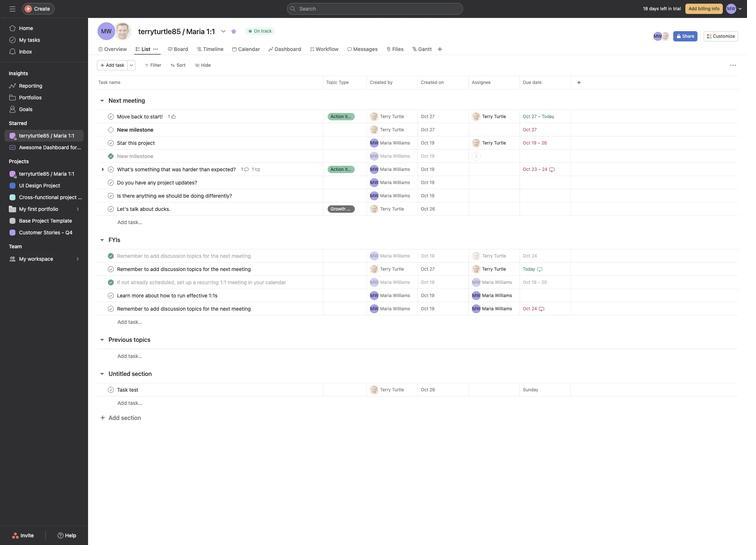 Task type: locate. For each thing, give the bounding box(es) containing it.
2 task… from the top
[[128, 319, 142, 325]]

creator for learn more about how to run effective 1:1s cell
[[367, 289, 418, 303]]

2 oct 19 from the top
[[421, 154, 435, 159]]

home link
[[4, 22, 84, 34]]

add task… up previous topics
[[118, 319, 142, 325]]

completed checkbox down completed milestone icon
[[107, 178, 115, 187]]

1 completed checkbox from the top
[[107, 112, 115, 121]]

ui
[[19, 183, 24, 189]]

creator for remember to add discussion topics for the next meeting cell containing tt
[[367, 263, 418, 276]]

add task… inside header untitled section tree grid
[[118, 400, 142, 407]]

first
[[28, 206, 37, 212]]

maria inside projects element
[[54, 171, 67, 177]]

inbox link
[[4, 46, 84, 58]]

meeting
[[123, 97, 145, 104]]

new milestone cell for mw
[[88, 149, 324, 163]]

task… inside header next meeting tree grid
[[128, 219, 142, 226]]

Completed milestone checkbox
[[108, 127, 114, 133], [108, 153, 114, 159]]

2 completed image from the top
[[107, 139, 115, 147]]

2 1:1 from the top
[[68, 171, 74, 177]]

completed milestone checkbox left new milestone text box
[[108, 153, 114, 159]]

oct 24 up oct 19 – 20
[[523, 253, 538, 259]]

what's something that was harder than expected? cell
[[88, 163, 324, 176]]

completed image for do you have any project updates? "text box"
[[107, 178, 115, 187]]

terryturtle85 / maria 1:1 inside starred element
[[19, 133, 74, 139]]

repeats image for oct 24
[[539, 306, 545, 312]]

completed checkbox inside star this project cell
[[107, 139, 115, 147]]

inbox
[[19, 48, 32, 55]]

1 add task… from the top
[[118, 219, 142, 226]]

mw inside creator for is there anything we should be doing differently? cell
[[371, 193, 379, 199]]

collapse task list for this section image for untitled section
[[99, 371, 105, 377]]

header untitled section tree grid
[[88, 383, 748, 410]]

add task
[[106, 62, 124, 68]]

1 1:1 from the top
[[68, 133, 74, 139]]

2 vertical spatial project
[[32, 218, 49, 224]]

reporting link
[[4, 80, 84, 92]]

2 action from the top
[[331, 167, 344, 172]]

1 vertical spatial /
[[51, 171, 52, 177]]

home
[[19, 25, 33, 31]]

turtle inside creator for new milestone cell
[[392, 127, 404, 132]]

1 add task… button from the top
[[118, 219, 142, 227]]

insights element
[[0, 67, 88, 117]]

1 comment image
[[245, 167, 249, 172]]

1 creator for remember to add discussion topics for the next meeting cell from the top
[[367, 249, 418, 263]]

project right the new
[[90, 144, 107, 151]]

– down oct 27 – today
[[538, 140, 541, 146]]

terry inside creator for move back to start! cell
[[380, 114, 391, 119]]

repeats image up 20
[[537, 266, 543, 272]]

section down task test text box on the bottom left of page
[[121, 415, 141, 422]]

creator for is there anything we should be doing differently? cell
[[367, 189, 418, 203]]

workflow
[[316, 46, 339, 52]]

completed image inside what's something that was harder than expected? "cell"
[[107, 165, 115, 174]]

1 vertical spatial today
[[523, 267, 536, 272]]

completed image for oct 19
[[107, 139, 115, 147]]

base
[[19, 218, 31, 224]]

action item inside dropdown button
[[331, 167, 354, 172]]

completed checkbox inside task test cell
[[107, 386, 115, 395]]

2 item from the top
[[345, 167, 354, 172]]

show options image
[[221, 28, 227, 34]]

1 vertical spatial 26
[[430, 206, 435, 212]]

1 vertical spatial repeats image
[[537, 266, 543, 272]]

customer stories - q4
[[19, 230, 73, 236]]

fyis
[[109, 237, 120, 244]]

18
[[644, 6, 649, 11]]

4 completed image from the top
[[107, 265, 115, 274]]

insights button
[[0, 70, 28, 77]]

completed image for let's talk about ducks. text box
[[107, 205, 115, 214]]

1 completed image from the top
[[107, 112, 115, 121]]

1 vertical spatial dashboard
[[43, 144, 69, 151]]

– right 23
[[539, 167, 541, 172]]

terry turtle inside creator for let's talk about ducks. cell
[[380, 206, 404, 212]]

section inside add section button
[[121, 415, 141, 422]]

completed checkbox inside "is there anything we should be doing differently?" cell
[[107, 192, 115, 200]]

26 inside row
[[430, 206, 435, 212]]

on track button
[[242, 26, 278, 36]]

2 remember to add discussion topics for the next meeting cell from the top
[[88, 263, 324, 276]]

Remember to add discussion topics for the next meeting text field
[[116, 252, 253, 260], [116, 266, 253, 273]]

williams inside creator for learn more about how to run effective 1:1s 'cell'
[[393, 293, 410, 298]]

topic type
[[327, 80, 349, 85]]

my
[[19, 37, 26, 43], [19, 206, 26, 212], [19, 256, 26, 262]]

0 vertical spatial completed milestone checkbox
[[108, 127, 114, 133]]

item inside dropdown button
[[345, 167, 354, 172]]

0 horizontal spatial today
[[523, 267, 536, 272]]

today up 'oct 19 – 26'
[[542, 114, 555, 119]]

completed image inside task test cell
[[107, 386, 115, 395]]

oct 27 for today's remember to add discussion topics for the next meeting cell
[[421, 267, 435, 272]]

2 new milestone cell from the top
[[88, 149, 324, 163]]

dashboard left for
[[43, 144, 69, 151]]

oct 26 right creator for let's talk about ducks. cell
[[421, 206, 435, 212]]

tasks
[[28, 37, 40, 43]]

new milestone cell
[[88, 123, 324, 137], [88, 149, 324, 163]]

today inside header fyis tree grid
[[523, 267, 536, 272]]

6 completed image from the top
[[107, 386, 115, 395]]

completed checkbox up completed milestone image
[[107, 112, 115, 121]]

remember to add discussion topics for the next meeting cell up the if not already scheduled, set up a recurring 1:1 meeting in your calendar cell
[[88, 249, 324, 263]]

task… up previous topics
[[128, 319, 142, 325]]

repeats image down 20
[[539, 306, 545, 312]]

completed image
[[107, 112, 115, 121], [107, 139, 115, 147], [107, 165, 115, 174], [107, 265, 115, 274], [107, 291, 115, 300], [107, 305, 115, 313]]

1 / from the top
[[51, 133, 52, 139]]

learn more about how to run effective 1:1s cell
[[88, 289, 324, 303]]

completed checkbox inside the move back to start! cell
[[107, 112, 115, 121]]

add task… button for third add task… row from the bottom of the page
[[118, 318, 142, 327]]

remember to add discussion topics for the next meeting cell for today
[[88, 263, 324, 276]]

0 horizontal spatial dashboard
[[43, 144, 69, 151]]

today inside row
[[542, 114, 555, 119]]

1 vertical spatial section
[[121, 415, 141, 422]]

task… inside header untitled section tree grid
[[128, 400, 142, 407]]

row
[[88, 76, 748, 89], [97, 89, 739, 90], [88, 110, 748, 123], [88, 123, 748, 137], [88, 136, 748, 150], [88, 149, 748, 163], [88, 163, 748, 176], [88, 176, 748, 190], [88, 189, 748, 203], [88, 202, 748, 216], [88, 249, 748, 263], [88, 263, 748, 276], [88, 276, 748, 289], [88, 289, 748, 303], [88, 302, 748, 316], [88, 383, 748, 397]]

1 vertical spatial terryturtle85 / maria 1:1
[[19, 171, 74, 177]]

task… for add task… button related to third add task… row from the top
[[128, 353, 142, 359]]

2 / from the top
[[51, 171, 52, 177]]

5 completed image from the top
[[107, 278, 115, 287]]

1 vertical spatial 24
[[532, 253, 538, 259]]

oct 27 inside header fyis tree grid
[[421, 267, 435, 272]]

collapse task list for this section image for previous topics
[[99, 337, 105, 343]]

4 collapse task list for this section image from the top
[[99, 371, 105, 377]]

oct 19 inside row
[[421, 167, 435, 172]]

add task… button down task test text box on the bottom left of page
[[118, 400, 142, 408]]

hide button
[[192, 60, 214, 71]]

8 oct 19 from the top
[[421, 293, 435, 299]]

williams inside creator for if not already scheduled, set up a recurring 1:1 meeting in your calendar cell
[[393, 280, 410, 285]]

oct 19 for creator for learn more about how to run effective 1:1s 'cell'
[[421, 293, 435, 299]]

4 completed image from the top
[[107, 252, 115, 261]]

None text field
[[137, 25, 217, 38]]

oct 27 – today
[[523, 114, 555, 119]]

1 created from the left
[[370, 80, 387, 85]]

oct 26 inside row
[[421, 206, 435, 212]]

completed checkbox inside the if not already scheduled, set up a recurring 1:1 meeting in your calendar cell
[[107, 278, 115, 287]]

see details, my first portfolio image
[[76, 207, 80, 212]]

maria inside creator for star this project cell
[[380, 140, 392, 146]]

repeats image
[[549, 167, 555, 172], [537, 266, 543, 272], [539, 306, 545, 312]]

terryturtle85 / maria 1:1 link up awesome
[[4, 130, 84, 142]]

1 terryturtle85 / maria 1:1 from the top
[[19, 133, 74, 139]]

2 add task… from the top
[[118, 319, 142, 325]]

calendar link
[[232, 45, 260, 53]]

terryturtle85 / maria 1:1 for 2nd terryturtle85 / maria 1:1 link from the bottom of the page
[[19, 133, 74, 139]]

ui design project link
[[4, 180, 84, 192]]

repeats image right oct 23 – 24
[[549, 167, 555, 172]]

completed checkbox inside let's talk about ducks. cell
[[107, 205, 115, 214]]

add field image
[[577, 80, 582, 85]]

add task… down let's talk about ducks. text box
[[118, 219, 142, 226]]

8 completed checkbox from the top
[[107, 305, 115, 313]]

collapse task list for this section image left next
[[99, 98, 105, 104]]

1 vertical spatial terryturtle85
[[19, 171, 49, 177]]

completed image inside let's talk about ducks. cell
[[107, 205, 115, 214]]

1 creator for new milestone cell from the top
[[367, 123, 418, 137]]

1 vertical spatial project
[[43, 183, 60, 189]]

action item
[[331, 114, 354, 119], [331, 167, 354, 172]]

27
[[430, 114, 435, 119], [532, 114, 537, 119], [430, 127, 435, 133], [532, 127, 537, 133], [430, 267, 435, 272]]

– left 20
[[538, 280, 541, 285]]

assignee
[[472, 80, 491, 85]]

terryturtle85 / maria 1:1 inside projects element
[[19, 171, 74, 177]]

6 completed checkbox from the top
[[107, 278, 115, 287]]

row containing 1
[[88, 110, 748, 123]]

insights
[[9, 70, 28, 76]]

my for my first portfolio
[[19, 206, 26, 212]]

2 completed checkbox from the top
[[107, 139, 115, 147]]

oct 24
[[523, 253, 538, 259], [523, 306, 538, 312]]

/ up 'awesome dashboard for new project' link
[[51, 133, 52, 139]]

2 terryturtle85 from the top
[[19, 171, 49, 177]]

completed checkbox for first remember to add discussion topics for the next meeting cell
[[107, 252, 115, 261]]

williams inside creator for do you have any project updates? cell
[[393, 180, 410, 185]]

3 oct 19 from the top
[[421, 167, 435, 172]]

7 completed checkbox from the top
[[107, 291, 115, 300]]

remember to add discussion topics for the next meeting cell down the if not already scheduled, set up a recurring 1:1 meeting in your calendar cell
[[88, 302, 324, 316]]

7 oct 19 from the top
[[421, 280, 435, 285]]

completed checkbox left task test text box on the bottom left of page
[[107, 386, 115, 395]]

name
[[109, 80, 120, 85]]

2 vertical spatial repeats image
[[539, 306, 545, 312]]

collapse task list for this section image for fyis
[[99, 237, 105, 243]]

creator for move back to start! cell
[[367, 110, 418, 123]]

3 collapse task list for this section image from the top
[[99, 337, 105, 343]]

1 collapse task list for this section image from the top
[[99, 98, 105, 104]]

completed image inside "is there anything we should be doing differently?" cell
[[107, 192, 115, 200]]

1 action from the top
[[331, 114, 344, 119]]

oct 27 for new milestone cell associated with tt
[[421, 127, 435, 133]]

task… for add task… button in the header fyis tree grid
[[128, 319, 142, 325]]

1 vertical spatial remember to add discussion topics for the next meeting text field
[[116, 266, 253, 273]]

section inside the untitled section button
[[132, 371, 152, 378]]

ui design project
[[19, 183, 60, 189]]

creator for remember to add discussion topics for the next meeting cell up creator for if not already scheduled, set up a recurring 1:1 meeting in your calendar cell
[[367, 249, 418, 263]]

my inside teams element
[[19, 256, 26, 262]]

Completed checkbox
[[107, 112, 115, 121], [107, 139, 115, 147], [107, 178, 115, 187], [107, 386, 115, 395]]

repeats image for today
[[537, 266, 543, 272]]

turtle
[[392, 114, 404, 119], [495, 114, 507, 119], [392, 127, 404, 132], [495, 140, 507, 146], [392, 206, 404, 212], [495, 253, 507, 259], [392, 266, 404, 272], [495, 266, 507, 272], [392, 387, 404, 393]]

24 down oct 19 – 20
[[532, 306, 538, 312]]

more actions image
[[731, 62, 737, 68]]

days
[[650, 6, 660, 11]]

3 add task… button from the top
[[118, 352, 142, 360]]

2 completed milestone checkbox from the top
[[108, 153, 114, 159]]

mw inside creator for if not already scheduled, set up a recurring 1:1 meeting in your calendar cell
[[371, 280, 379, 285]]

0 vertical spatial oct 26
[[421, 206, 435, 212]]

0 vertical spatial new milestone cell
[[88, 123, 324, 137]]

2 collapse task list for this section image from the top
[[99, 237, 105, 243]]

remember to add discussion topics for the next meeting cell
[[88, 249, 324, 263], [88, 263, 324, 276], [88, 302, 324, 316]]

today
[[542, 114, 555, 119], [523, 267, 536, 272]]

new milestone cell down the 1 button
[[88, 123, 324, 137]]

maria williams
[[380, 140, 410, 146], [380, 153, 410, 159], [380, 167, 410, 172], [380, 180, 410, 185], [380, 193, 410, 199], [380, 253, 410, 259], [380, 280, 410, 285], [483, 280, 513, 285], [380, 293, 410, 298], [483, 293, 513, 298], [380, 306, 410, 312], [483, 306, 513, 312]]

add task… row
[[88, 216, 748, 229], [88, 315, 748, 329], [88, 349, 748, 363], [88, 397, 748, 410]]

5 oct 19 from the top
[[421, 193, 435, 199]]

1 vertical spatial action item
[[331, 167, 354, 172]]

williams
[[393, 140, 410, 146], [393, 153, 410, 159], [393, 167, 410, 172], [393, 180, 410, 185], [393, 193, 410, 199], [393, 253, 410, 259], [393, 280, 410, 285], [495, 280, 513, 285], [393, 293, 410, 298], [495, 293, 513, 298], [393, 306, 410, 312], [495, 306, 513, 312]]

terry turtle inside creator for task test cell
[[380, 387, 404, 393]]

Is there anything we should be doing differently? text field
[[116, 192, 234, 200]]

task… inside header fyis tree grid
[[128, 319, 142, 325]]

collapse task list for this section image left untitled
[[99, 371, 105, 377]]

completed image for 'if not already scheduled, set up a recurring 1:1 meeting in your calendar' 'text field'
[[107, 278, 115, 287]]

growth conversation button
[[324, 203, 374, 216]]

completed image inside the if not already scheduled, set up a recurring 1:1 meeting in your calendar cell
[[107, 278, 115, 287]]

1 my from the top
[[19, 37, 26, 43]]

0 vertical spatial terryturtle85 / maria 1:1
[[19, 133, 74, 139]]

collapse task list for this section image left fyis
[[99, 237, 105, 243]]

1 horizontal spatial created
[[421, 80, 438, 85]]

2 terryturtle85 / maria 1:1 from the top
[[19, 171, 74, 177]]

Let's talk about ducks. text field
[[116, 205, 173, 213]]

creator for new milestone cell containing mw
[[367, 149, 418, 163]]

add task… inside header next meeting tree grid
[[118, 219, 142, 226]]

completed image
[[107, 178, 115, 187], [107, 192, 115, 200], [107, 205, 115, 214], [107, 252, 115, 261], [107, 278, 115, 287], [107, 386, 115, 395]]

1
[[168, 114, 170, 119]]

3 remember to add discussion topics for the next meeting cell from the top
[[88, 302, 324, 316]]

1 remember to add discussion topics for the next meeting cell from the top
[[88, 249, 324, 263]]

0 vertical spatial /
[[51, 133, 52, 139]]

1 vertical spatial item
[[345, 167, 354, 172]]

2 action item from the top
[[331, 167, 354, 172]]

my left tasks
[[19, 37, 26, 43]]

1:1 up for
[[68, 133, 74, 139]]

is there anything we should be doing differently? cell
[[88, 189, 324, 203]]

cross-
[[19, 194, 35, 201]]

collapse task list for this section image
[[99, 98, 105, 104], [99, 237, 105, 243], [99, 337, 105, 343], [99, 371, 105, 377]]

action item for action item dropdown button
[[331, 167, 354, 172]]

customize
[[714, 33, 736, 39]]

by
[[388, 80, 393, 85]]

6 completed image from the top
[[107, 305, 115, 313]]

2 creator for new milestone cell from the top
[[367, 149, 418, 163]]

completed image inside do you have any project updates? cell
[[107, 178, 115, 187]]

2 vertical spatial 26
[[430, 387, 435, 393]]

1 completed image from the top
[[107, 178, 115, 187]]

–
[[539, 114, 541, 119], [538, 140, 541, 146], [539, 167, 541, 172], [538, 280, 541, 285]]

creator for remember to add discussion topics for the next meeting cell up creator for learn more about how to run effective 1:1s 'cell'
[[367, 263, 418, 276]]

1 oct 19 from the top
[[421, 140, 435, 146]]

add task…
[[118, 219, 142, 226], [118, 319, 142, 325], [118, 353, 142, 359], [118, 400, 142, 407]]

3 completed image from the top
[[107, 205, 115, 214]]

0 vertical spatial 1:1
[[68, 133, 74, 139]]

1 vertical spatial oct 26
[[421, 387, 435, 393]]

4 add task… row from the top
[[88, 397, 748, 410]]

created for created by
[[370, 80, 387, 85]]

creator for new milestone cell
[[367, 123, 418, 137], [367, 149, 418, 163]]

customer
[[19, 230, 42, 236]]

3 completed image from the top
[[107, 165, 115, 174]]

3 task… from the top
[[128, 353, 142, 359]]

4 completed checkbox from the top
[[107, 386, 115, 395]]

add task… down task test text box on the bottom left of page
[[118, 400, 142, 407]]

action inside dropdown button
[[331, 167, 344, 172]]

new
[[78, 144, 89, 151]]

2 creator for remember to add discussion topics for the next meeting cell from the top
[[367, 263, 418, 276]]

terryturtle85 up awesome
[[19, 133, 49, 139]]

collapse task list for this section image for next meeting
[[99, 98, 105, 104]]

2 created from the left
[[421, 80, 438, 85]]

global element
[[0, 18, 88, 62]]

1 new milestone cell from the top
[[88, 123, 324, 137]]

row containing growth conversation
[[88, 202, 748, 216]]

created left on
[[421, 80, 438, 85]]

Completed checkbox
[[107, 165, 115, 174], [107, 192, 115, 200], [107, 205, 115, 214], [107, 252, 115, 261], [107, 265, 115, 274], [107, 278, 115, 287], [107, 291, 115, 300], [107, 305, 115, 313]]

1 vertical spatial action
[[331, 167, 344, 172]]

task…
[[128, 219, 142, 226], [128, 319, 142, 325], [128, 353, 142, 359], [128, 400, 142, 407]]

1 action item from the top
[[331, 114, 354, 119]]

/ inside projects element
[[51, 171, 52, 177]]

completed milestone checkbox left new milestone text field
[[108, 127, 114, 133]]

0 vertical spatial today
[[542, 114, 555, 119]]

2 oct 26 from the top
[[421, 387, 435, 393]]

task name
[[98, 80, 120, 85]]

terryturtle85 / maria 1:1 link up ui design project
[[4, 168, 84, 180]]

teams element
[[0, 240, 88, 267]]

5 completed image from the top
[[107, 291, 115, 300]]

3 completed checkbox from the top
[[107, 205, 115, 214]]

2 terryturtle85 / maria 1:1 link from the top
[[4, 168, 84, 180]]

maria williams inside creator for new milestone cell
[[380, 153, 410, 159]]

task… for add task… button inside the header untitled section tree grid
[[128, 400, 142, 407]]

new milestone cell for tt
[[88, 123, 324, 137]]

creator for remember to add discussion topics for the next meeting cell
[[367, 249, 418, 263], [367, 263, 418, 276], [367, 302, 418, 316]]

0 vertical spatial terryturtle85
[[19, 133, 49, 139]]

projects
[[9, 158, 29, 165]]

0 vertical spatial action item
[[331, 114, 354, 119]]

my inside "my first portfolio" link
[[19, 206, 26, 212]]

header next meeting tree grid
[[88, 110, 748, 229]]

completed checkbox inside do you have any project updates? cell
[[107, 178, 115, 187]]

0 vertical spatial section
[[132, 371, 152, 378]]

dashboard down on track dropdown button
[[275, 46, 301, 52]]

– up 'oct 19 – 26'
[[539, 114, 541, 119]]

26 for creator for task test cell
[[430, 387, 435, 393]]

4 add task… button from the top
[[118, 400, 142, 408]]

project
[[60, 194, 77, 201]]

creator for star this project cell
[[367, 136, 418, 150]]

1:1 up project
[[68, 171, 74, 177]]

completed checkbox inside what's something that was harder than expected? "cell"
[[107, 165, 115, 174]]

3 my from the top
[[19, 256, 26, 262]]

files
[[393, 46, 404, 52]]

2 completed checkbox from the top
[[107, 192, 115, 200]]

terryturtle85 up design
[[19, 171, 49, 177]]

completed image for task test text box on the bottom left of page
[[107, 386, 115, 395]]

add task… button inside header untitled section tree grid
[[118, 400, 142, 408]]

maria
[[54, 133, 67, 139], [380, 140, 392, 146], [380, 153, 392, 159], [380, 167, 392, 172], [54, 171, 67, 177], [380, 180, 392, 185], [380, 193, 392, 199], [380, 253, 392, 259], [380, 280, 392, 285], [483, 280, 494, 285], [380, 293, 392, 298], [483, 293, 494, 298], [380, 306, 392, 312], [483, 306, 494, 312]]

tt
[[119, 28, 126, 35], [663, 33, 669, 39], [372, 114, 377, 119], [474, 114, 480, 119], [372, 127, 377, 132], [474, 140, 480, 146], [372, 206, 377, 212], [474, 253, 480, 259], [372, 266, 377, 272], [474, 266, 480, 272], [372, 387, 377, 393]]

oct 19 – 26
[[523, 140, 547, 146]]

1 horizontal spatial dashboard
[[275, 46, 301, 52]]

add task… button down let's talk about ducks. text box
[[118, 219, 142, 227]]

action for action item dropdown button
[[331, 167, 344, 172]]

1 horizontal spatial today
[[542, 114, 555, 119]]

terryturtle85 / maria 1:1 up 'awesome dashboard for new project' link
[[19, 133, 74, 139]]

expand subtask list for the task what's something that was harder than expected? image
[[100, 167, 106, 172]]

0 vertical spatial remember to add discussion topics for the next meeting text field
[[116, 252, 253, 260]]

0 horizontal spatial created
[[370, 80, 387, 85]]

oct 19
[[421, 140, 435, 146], [421, 154, 435, 159], [421, 167, 435, 172], [421, 180, 435, 185], [421, 193, 435, 199], [421, 253, 435, 259], [421, 280, 435, 285], [421, 293, 435, 299], [421, 306, 435, 312]]

3 creator for remember to add discussion topics for the next meeting cell from the top
[[367, 302, 418, 316]]

tab actions image
[[153, 47, 158, 51]]

tt inside creator for task test cell
[[372, 387, 377, 393]]

1 oct 26 from the top
[[421, 206, 435, 212]]

sort
[[177, 62, 186, 68]]

add task… button up previous topics
[[118, 318, 142, 327]]

2 oct 24 from the top
[[523, 306, 538, 312]]

1 vertical spatial oct 24
[[523, 306, 538, 312]]

completed image inside remember to add discussion topics for the next meeting cell
[[107, 252, 115, 261]]

0 vertical spatial project
[[90, 144, 107, 151]]

new milestone cell up do you have any project updates? cell
[[88, 149, 324, 163]]

creator for remember to add discussion topics for the next meeting cell down creator for if not already scheduled, set up a recurring 1:1 meeting in your calendar cell
[[367, 302, 418, 316]]

task… down previous topics
[[128, 353, 142, 359]]

action
[[331, 114, 344, 119], [331, 167, 344, 172]]

terryturtle85 inside starred element
[[19, 133, 49, 139]]

maria inside creator for what's something that was harder than expected? cell
[[380, 167, 392, 172]]

section for untitled section
[[132, 371, 152, 378]]

0 vertical spatial 24
[[543, 167, 548, 172]]

project up cross-functional project plan
[[43, 183, 60, 189]]

if not already scheduled, set up a recurring 1:1 meeting in your calendar cell
[[88, 276, 324, 289]]

completed checkbox down completed milestone image
[[107, 139, 115, 147]]

task… down task test text box on the bottom left of page
[[128, 400, 142, 407]]

more actions image
[[129, 63, 134, 68]]

created on
[[421, 80, 444, 85]]

0 vertical spatial oct 24
[[523, 253, 538, 259]]

oct 26 right creator for task test cell
[[421, 387, 435, 393]]

5 completed checkbox from the top
[[107, 265, 115, 274]]

add inside button
[[109, 415, 120, 422]]

files link
[[387, 45, 404, 53]]

created left 'by'
[[370, 80, 387, 85]]

collapse task list for this section image left previous
[[99, 337, 105, 343]]

created by
[[370, 80, 393, 85]]

0 vertical spatial creator for new milestone cell
[[367, 123, 418, 137]]

today up oct 19 – 20
[[523, 267, 536, 272]]

item inside popup button
[[345, 114, 354, 119]]

0 vertical spatial terryturtle85 / maria 1:1 link
[[4, 130, 84, 142]]

portfolio
[[38, 206, 58, 212]]

0 vertical spatial item
[[345, 114, 354, 119]]

26 for creator for let's talk about ducks. cell
[[430, 206, 435, 212]]

add task… down previous topics
[[118, 353, 142, 359]]

1 completed milestone checkbox from the top
[[108, 127, 114, 133]]

help button
[[53, 530, 81, 543]]

maria williams inside creator for do you have any project updates? cell
[[380, 180, 410, 185]]

1 vertical spatial my
[[19, 206, 26, 212]]

0 vertical spatial my
[[19, 37, 26, 43]]

/ up ui design project link
[[51, 171, 52, 177]]

2 completed image from the top
[[107, 192, 115, 200]]

terryturtle85 / maria 1:1 up ui design project link
[[19, 171, 74, 177]]

share button
[[674, 31, 698, 42]]

creator for new milestone cell containing tt
[[367, 123, 418, 137]]

2 my from the top
[[19, 206, 26, 212]]

mw
[[101, 28, 112, 35], [654, 33, 662, 39], [371, 140, 379, 146], [371, 153, 379, 159], [371, 167, 379, 172], [371, 180, 379, 185], [371, 193, 379, 199], [371, 253, 379, 259], [371, 280, 379, 285], [473, 280, 481, 285], [371, 293, 379, 298], [473, 293, 481, 298], [371, 306, 379, 312], [473, 306, 481, 312]]

1 vertical spatial creator for new milestone cell
[[367, 149, 418, 163]]

completed image for today
[[107, 265, 115, 274]]

24
[[543, 167, 548, 172], [532, 253, 538, 259], [532, 306, 538, 312]]

4 oct 19 from the top
[[421, 180, 435, 185]]

completed image inside star this project cell
[[107, 139, 115, 147]]

completed image inside learn more about how to run effective 1:1s cell
[[107, 291, 115, 300]]

completed milestone image
[[108, 153, 114, 159]]

my inside my tasks link
[[19, 37, 26, 43]]

remember to add discussion topics for the next meeting cell up 'if not already scheduled, set up a recurring 1:1 meeting in your calendar' 'text field'
[[88, 263, 324, 276]]

2 remember to add discussion topics for the next meeting text field from the top
[[116, 266, 253, 273]]

terry turtle inside creator for move back to start! cell
[[380, 114, 404, 119]]

3 completed checkbox from the top
[[107, 178, 115, 187]]

– inside header fyis tree grid
[[538, 280, 541, 285]]

0 vertical spatial action
[[331, 114, 344, 119]]

1 vertical spatial completed milestone checkbox
[[108, 153, 114, 159]]

completed checkbox for learn more about how to run effective 1:1s cell
[[107, 291, 115, 300]]

my left first
[[19, 206, 26, 212]]

1 vertical spatial terryturtle85 / maria 1:1 link
[[4, 168, 84, 180]]

4 task… from the top
[[128, 400, 142, 407]]

completed image for remember to add discussion topics for the next meeting text field for mw
[[107, 252, 115, 261]]

24 up oct 19 – 20
[[532, 253, 538, 259]]

New milestone text field
[[116, 126, 156, 134]]

oct 26 inside header untitled section tree grid
[[421, 387, 435, 393]]

my down 'team'
[[19, 256, 26, 262]]

Learn more about how to run effective 1:1s text field
[[116, 292, 220, 300]]

oct 27 inside row
[[421, 114, 435, 119]]

4 completed checkbox from the top
[[107, 252, 115, 261]]

section up task test text box on the bottom left of page
[[132, 371, 152, 378]]

williams inside creator for what's something that was harder than expected? cell
[[393, 167, 410, 172]]

completed image inside the move back to start! cell
[[107, 112, 115, 121]]

1 vertical spatial 1:1
[[68, 171, 74, 177]]

1 task… from the top
[[128, 219, 142, 226]]

task test cell
[[88, 383, 324, 397]]

add inside button
[[689, 6, 698, 11]]

1 item from the top
[[345, 114, 354, 119]]

due date
[[523, 80, 542, 85]]

1 vertical spatial new milestone cell
[[88, 149, 324, 163]]

oct 24 down oct 19 – 20
[[523, 306, 538, 312]]

board link
[[168, 45, 188, 53]]

maria inside creator for new milestone cell
[[380, 153, 392, 159]]

on
[[254, 28, 260, 34]]

calendar
[[238, 46, 260, 52]]

section
[[132, 371, 152, 378], [121, 415, 141, 422]]

invite button
[[7, 530, 39, 543]]

4 add task… from the top
[[118, 400, 142, 407]]

maria williams inside creator for star this project cell
[[380, 140, 410, 146]]

1 remember to add discussion topics for the next meeting text field from the top
[[116, 252, 253, 260]]

2 vertical spatial my
[[19, 256, 26, 262]]

terry
[[380, 114, 391, 119], [483, 114, 493, 119], [380, 127, 391, 132], [483, 140, 493, 146], [380, 206, 391, 212], [483, 253, 493, 259], [380, 266, 391, 272], [483, 266, 493, 272], [380, 387, 391, 393]]

24 right 23
[[543, 167, 548, 172]]

1 terryturtle85 from the top
[[19, 133, 49, 139]]

add task… button down previous topics
[[118, 352, 142, 360]]

task… down let's talk about ducks. text box
[[128, 219, 142, 226]]

2 add task… button from the top
[[118, 318, 142, 327]]

filter
[[150, 62, 161, 68]]

1 completed checkbox from the top
[[107, 165, 115, 174]]

project down my first portfolio
[[32, 218, 49, 224]]



Task type: vqa. For each thing, say whether or not it's contained in the screenshot.
filter: 1 in the top right of the page
no



Task type: describe. For each thing, give the bounding box(es) containing it.
hide sidebar image
[[10, 6, 15, 12]]

1:1 inside projects element
[[68, 171, 74, 177]]

messages
[[354, 46, 378, 52]]

base project template
[[19, 218, 72, 224]]

oct 19 for creator for if not already scheduled, set up a recurring 1:1 meeting in your calendar cell
[[421, 280, 435, 285]]

3 add task… from the top
[[118, 353, 142, 359]]

27 for creator for move back to start! cell
[[430, 114, 435, 119]]

help
[[65, 533, 76, 539]]

1:1 inside starred element
[[68, 133, 74, 139]]

remove from starred image
[[231, 28, 237, 34]]

board
[[174, 46, 188, 52]]

3 add task… row from the top
[[88, 349, 748, 363]]

dashboard inside starred element
[[43, 144, 69, 151]]

next meeting
[[109, 97, 145, 104]]

oct 26 for creator for let's talk about ducks. cell
[[421, 206, 435, 212]]

add billing info
[[689, 6, 720, 11]]

create button
[[22, 3, 55, 15]]

next meeting button
[[109, 94, 145, 107]]

left
[[661, 6, 668, 11]]

27 for creator for remember to add discussion topics for the next meeting cell containing tt
[[430, 267, 435, 272]]

tt inside creator for let's talk about ducks. cell
[[372, 206, 377, 212]]

search
[[300, 6, 316, 12]]

oct 26 for creator for task test cell
[[421, 387, 435, 393]]

oct inside header untitled section tree grid
[[421, 387, 429, 393]]

team
[[9, 244, 22, 250]]

cross-functional project plan
[[19, 194, 88, 201]]

creator for let's talk about ducks. cell
[[367, 202, 418, 216]]

creator for task test cell
[[367, 383, 418, 397]]

williams inside creator for star this project cell
[[393, 140, 410, 146]]

maria williams inside creator for learn more about how to run effective 1:1s 'cell'
[[380, 293, 410, 298]]

What's something that was harder than expected? text field
[[116, 166, 238, 173]]

1 subtask image
[[256, 167, 260, 172]]

completed checkbox for remember to add discussion topics for the next meeting cell corresponding to oct 24
[[107, 305, 115, 313]]

oct 27 for the move back to start! cell
[[421, 114, 435, 119]]

fyis button
[[109, 234, 120, 247]]

q4
[[65, 230, 73, 236]]

my workspace link
[[4, 253, 84, 265]]

portfolios
[[19, 94, 42, 101]]

completed checkbox for do you have any project updates? "text box"
[[107, 178, 115, 187]]

customer stories - q4 link
[[4, 227, 84, 239]]

New milestone text field
[[116, 153, 156, 160]]

my tasks link
[[4, 34, 84, 46]]

add billing info button
[[686, 4, 724, 14]]

mw inside creator for new milestone cell
[[371, 153, 379, 159]]

0 vertical spatial repeats image
[[549, 167, 555, 172]]

add task… button for third add task… row from the top
[[118, 352, 142, 360]]

info
[[712, 6, 720, 11]]

1 oct 24 from the top
[[523, 253, 538, 259]]

share
[[683, 33, 695, 39]]

due
[[523, 80, 532, 85]]

completed checkbox for star this project text field
[[107, 139, 115, 147]]

completed image for oct 24
[[107, 305, 115, 313]]

section for add section
[[121, 415, 141, 422]]

oct 19 – 20
[[523, 280, 547, 285]]

action for action item popup button
[[331, 114, 344, 119]]

in
[[669, 6, 672, 11]]

0 vertical spatial 26
[[542, 140, 547, 146]]

1 button
[[167, 113, 177, 120]]

stories
[[44, 230, 60, 236]]

add section button
[[97, 412, 144, 425]]

my first portfolio
[[19, 206, 58, 212]]

20
[[542, 280, 547, 285]]

on track
[[254, 28, 272, 34]]

terryturtle85 / maria 1:1 for first terryturtle85 / maria 1:1 link from the bottom
[[19, 171, 74, 177]]

terry inside creator for new milestone cell
[[380, 127, 391, 132]]

my for my tasks
[[19, 37, 26, 43]]

date
[[533, 80, 542, 85]]

Task test text field
[[116, 387, 141, 394]]

action item for action item popup button
[[331, 114, 354, 119]]

completed image for oct 27
[[107, 112, 115, 121]]

2 vertical spatial 24
[[532, 306, 538, 312]]

6 oct 19 from the top
[[421, 253, 435, 259]]

remember to add discussion topics for the next meeting text field for tt
[[116, 266, 253, 273]]

item for action item dropdown button
[[345, 167, 354, 172]]

oct 19 for creator for is there anything we should be doing differently? cell
[[421, 193, 435, 199]]

project inside "base project template" link
[[32, 218, 49, 224]]

add task… button for 4th add task… row from the bottom
[[118, 219, 142, 227]]

maria inside creator for do you have any project updates? cell
[[380, 180, 392, 185]]

base project template link
[[4, 215, 84, 227]]

– for 24
[[539, 167, 541, 172]]

growth conversation
[[331, 206, 374, 212]]

remember to add discussion topics for the next meeting cell for oct 24
[[88, 302, 324, 316]]

starred button
[[0, 120, 27, 127]]

27 for creator for new milestone cell containing tt
[[430, 127, 435, 133]]

dashboard link
[[269, 45, 301, 53]]

add section
[[109, 415, 141, 422]]

filter button
[[141, 60, 165, 71]]

terryturtle85 inside projects element
[[19, 171, 49, 177]]

turtle inside creator for task test cell
[[392, 387, 404, 393]]

turtle inside creator for remember to add discussion topics for the next meeting cell
[[392, 266, 404, 272]]

gantt
[[419, 46, 432, 52]]

oct 19 for creator for new milestone cell containing mw
[[421, 154, 435, 159]]

my workspace
[[19, 256, 53, 262]]

completed checkbox for today's remember to add discussion topics for the next meeting cell
[[107, 265, 115, 274]]

completed milestone checkbox for tt
[[108, 127, 114, 133]]

customize button
[[705, 31, 739, 42]]

If not already scheduled, set up a recurring 1:1 meeting in your calendar text field
[[116, 279, 289, 286]]

creator for remember to add discussion topics for the next meeting cell for today
[[367, 263, 418, 276]]

Star this project text field
[[116, 139, 157, 147]]

add task button
[[97, 60, 128, 71]]

overview
[[104, 46, 127, 52]]

0 vertical spatial dashboard
[[275, 46, 301, 52]]

maria inside creator for is there anything we should be doing differently? cell
[[380, 193, 392, 199]]

1 terryturtle85 / maria 1:1 link from the top
[[4, 130, 84, 142]]

trial
[[674, 6, 682, 11]]

add task… button for first add task… row from the bottom of the page
[[118, 400, 142, 408]]

workspace
[[28, 256, 53, 262]]

timeline link
[[197, 45, 224, 53]]

– for 26
[[538, 140, 541, 146]]

terry turtle inside creator for remember to add discussion topics for the next meeting cell
[[380, 266, 404, 272]]

completed image for "is there anything we should be doing differently?" text box
[[107, 192, 115, 200]]

tt inside creator for move back to start! cell
[[372, 114, 377, 119]]

for
[[70, 144, 77, 151]]

mw inside creator for star this project cell
[[371, 140, 379, 146]]

– for 20
[[538, 280, 541, 285]]

my first portfolio link
[[4, 203, 84, 215]]

goals link
[[4, 104, 84, 115]]

starred element
[[0, 117, 107, 155]]

creator for new milestone cell for oct 19
[[367, 149, 418, 163]]

row containing action item
[[88, 163, 748, 176]]

add tab image
[[437, 46, 443, 52]]

track
[[261, 28, 272, 34]]

my tasks
[[19, 37, 40, 43]]

plan
[[78, 194, 88, 201]]

terry turtle inside creator for new milestone cell
[[380, 127, 404, 132]]

maria inside creator for learn more about how to run effective 1:1s 'cell'
[[380, 293, 392, 298]]

1 add task… row from the top
[[88, 216, 748, 229]]

mw inside creator for do you have any project updates? cell
[[371, 180, 379, 185]]

creator for do you have any project updates? cell
[[367, 176, 418, 190]]

Remember to add discussion topics for the next meeting text field
[[116, 305, 253, 313]]

billing
[[699, 6, 711, 11]]

move back to start! cell
[[88, 110, 324, 123]]

completed checkbox for move back to start! text box
[[107, 112, 115, 121]]

maria inside starred element
[[54, 133, 67, 139]]

completed checkbox for "is there anything we should be doing differently?" cell on the top left of the page
[[107, 192, 115, 200]]

functional
[[35, 194, 59, 201]]

turtle inside creator for move back to start! cell
[[392, 114, 404, 119]]

task
[[98, 80, 108, 85]]

maria williams inside creator for is there anything we should be doing differently? cell
[[380, 193, 410, 199]]

overview link
[[98, 45, 127, 53]]

Do you have any project updates? text field
[[116, 179, 200, 186]]

do you have any project updates? cell
[[88, 176, 324, 190]]

18 days left in trial
[[644, 6, 682, 11]]

my for my workspace
[[19, 256, 26, 262]]

– for today
[[539, 114, 541, 119]]

Move back to start! text field
[[116, 113, 165, 120]]

list
[[142, 46, 151, 52]]

task
[[116, 62, 124, 68]]

project inside ui design project link
[[43, 183, 60, 189]]

completed milestone checkbox for mw
[[108, 153, 114, 159]]

oct 23 – 24
[[523, 167, 548, 172]]

untitled section
[[109, 371, 152, 378]]

star this project cell
[[88, 136, 324, 150]]

creator for what's something that was harder than expected? cell
[[367, 163, 418, 176]]

search button
[[287, 3, 463, 15]]

project inside 'awesome dashboard for new project' link
[[90, 144, 107, 151]]

header fyis tree grid
[[88, 249, 748, 329]]

untitled section button
[[109, 368, 152, 381]]

hide
[[201, 62, 211, 68]]

add inside button
[[106, 62, 114, 68]]

creator for remember to add discussion topics for the next meeting cell for oct 24
[[367, 302, 418, 316]]

gantt link
[[413, 45, 432, 53]]

starred
[[9, 120, 27, 126]]

maria inside creator for if not already scheduled, set up a recurring 1:1 meeting in your calendar cell
[[380, 280, 392, 285]]

terry inside creator for let's talk about ducks. cell
[[380, 206, 391, 212]]

topics
[[134, 337, 151, 343]]

item for action item popup button
[[345, 114, 354, 119]]

design
[[26, 183, 42, 189]]

task… for add task… button related to 4th add task… row from the bottom
[[128, 219, 142, 226]]

creator for if not already scheduled, set up a recurring 1:1 meeting in your calendar cell
[[367, 276, 418, 289]]

search list box
[[287, 3, 463, 15]]

growth
[[331, 206, 346, 212]]

mw inside creator for learn more about how to run effective 1:1s 'cell'
[[371, 293, 379, 298]]

let's talk about ducks. cell
[[88, 202, 324, 216]]

williams inside creator for is there anything we should be doing differently? cell
[[393, 193, 410, 199]]

invite
[[21, 533, 34, 539]]

add inside header fyis tree grid
[[118, 319, 127, 325]]

oct 19 for creator for do you have any project updates? cell
[[421, 180, 435, 185]]

9 oct 19 from the top
[[421, 306, 435, 312]]

cross-functional project plan link
[[4, 192, 88, 203]]

completed milestone image
[[108, 127, 114, 133]]

type
[[339, 80, 349, 85]]

see details, my workspace image
[[76, 257, 80, 261]]

turtle inside creator for let's talk about ducks. cell
[[392, 206, 404, 212]]

terry inside creator for task test cell
[[380, 387, 391, 393]]

timeline
[[203, 46, 224, 52]]

maria williams inside creator for if not already scheduled, set up a recurring 1:1 meeting in your calendar cell
[[380, 280, 410, 285]]

portfolios link
[[4, 92, 84, 104]]

24 inside header next meeting tree grid
[[543, 167, 548, 172]]

/ inside starred element
[[51, 133, 52, 139]]

creator for new milestone cell for oct 27
[[367, 123, 418, 137]]

workflow link
[[310, 45, 339, 53]]

add inside header next meeting tree grid
[[118, 219, 127, 226]]

completed checkbox for the if not already scheduled, set up a recurring 1:1 meeting in your calendar cell
[[107, 278, 115, 287]]

completed checkbox for let's talk about ducks. cell
[[107, 205, 115, 214]]

2 add task… row from the top
[[88, 315, 748, 329]]

add inside header untitled section tree grid
[[118, 400, 127, 407]]

awesome
[[19, 144, 42, 151]]

create
[[34, 6, 50, 12]]

add task… inside header fyis tree grid
[[118, 319, 142, 325]]

mw inside creator for what's something that was harder than expected? cell
[[371, 167, 379, 172]]

completed checkbox for task test text box on the bottom left of page
[[107, 386, 115, 395]]

remember to add discussion topics for the next meeting text field for mw
[[116, 252, 253, 260]]

projects element
[[0, 155, 88, 240]]

created for created on
[[421, 80, 438, 85]]

row containing task name
[[88, 76, 748, 89]]

maria williams inside creator for what's something that was harder than expected? cell
[[380, 167, 410, 172]]

oct 19 for creator for star this project cell
[[421, 140, 435, 146]]



